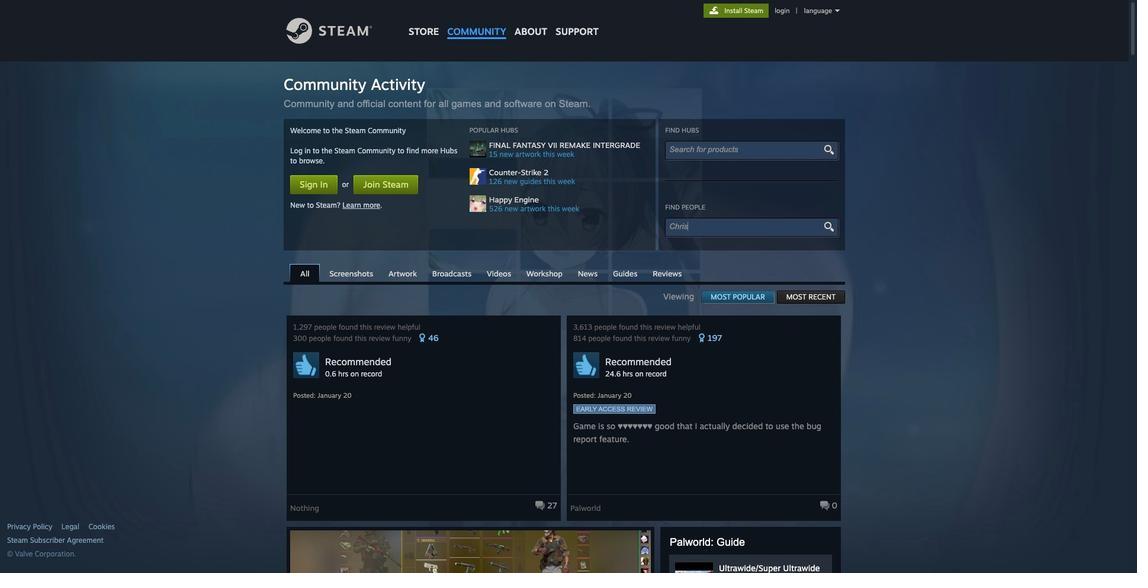 Task type: vqa. For each thing, say whether or not it's contained in the screenshot.
bottom 101
no



Task type: describe. For each thing, give the bounding box(es) containing it.
global menu navigation
[[405, 0, 603, 43]]

link to the steam homepage image
[[286, 18, 391, 44]]



Task type: locate. For each thing, give the bounding box(es) containing it.
None text field
[[670, 145, 825, 154], [670, 222, 825, 231], [670, 145, 825, 154], [670, 222, 825, 231]]

None image field
[[823, 145, 836, 155], [823, 222, 836, 232], [823, 145, 836, 155], [823, 222, 836, 232]]

account menu navigation
[[704, 4, 843, 18]]



